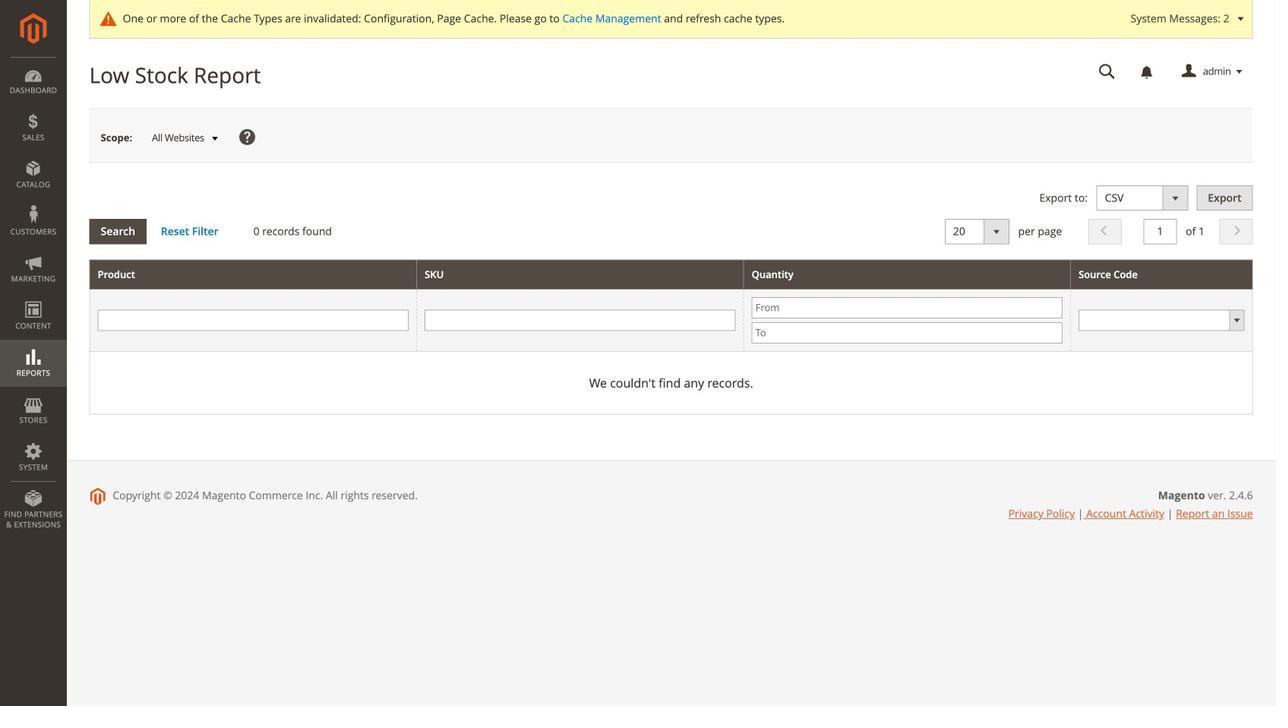 Task type: locate. For each thing, give the bounding box(es) containing it.
To text field
[[752, 322, 1063, 343]]

From text field
[[752, 297, 1063, 318]]

menu bar
[[0, 57, 67, 537]]

None text field
[[98, 310, 409, 331], [425, 310, 736, 331], [98, 310, 409, 331], [425, 310, 736, 331]]

None text field
[[1089, 59, 1127, 85], [1144, 219, 1178, 244], [1089, 59, 1127, 85], [1144, 219, 1178, 244]]



Task type: describe. For each thing, give the bounding box(es) containing it.
magento admin panel image
[[20, 13, 47, 44]]



Task type: vqa. For each thing, say whether or not it's contained in the screenshot.
menu bar
yes



